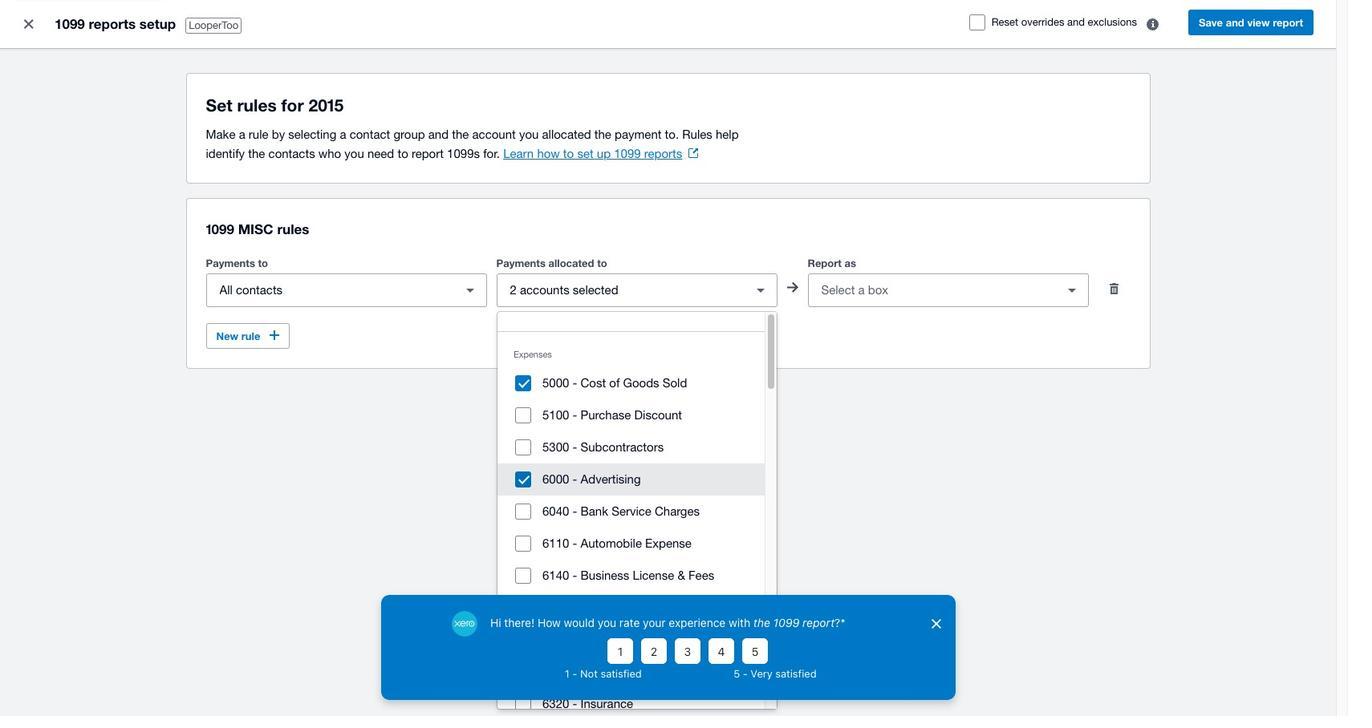 Task type: locate. For each thing, give the bounding box(es) containing it.
- left cost
[[573, 376, 577, 390]]

0 vertical spatial report
[[1273, 16, 1304, 29]]

a up "who"
[[340, 128, 346, 141]]

report
[[1273, 16, 1304, 29], [412, 147, 444, 161]]

you up learn
[[519, 128, 539, 141]]

overrides
[[1022, 16, 1065, 28]]

&
[[678, 569, 685, 583], [612, 601, 619, 615], [616, 665, 624, 679]]

2 horizontal spatial and
[[1226, 16, 1245, 29]]

report down the group
[[412, 147, 444, 161]]

rules left 'for'
[[237, 96, 277, 116]]

service
[[612, 505, 652, 519]]

6170 - equipment rental
[[543, 633, 677, 647]]

2 payments from the left
[[496, 257, 546, 270]]

as
[[845, 257, 856, 270]]

6155 - dues & subscriptions button
[[498, 592, 765, 624]]

- inside button
[[573, 441, 577, 454]]

and right overrides
[[1068, 16, 1085, 28]]

the up up
[[595, 128, 612, 141]]

- for 6140
[[573, 569, 577, 583]]

to down the group
[[398, 147, 408, 161]]

1 horizontal spatial 1099
[[206, 221, 234, 238]]

allocated up payments allocated to field
[[549, 257, 594, 270]]

new rule
[[216, 330, 260, 343]]

5100 - purchase discount button
[[498, 400, 765, 432]]

0 horizontal spatial you
[[345, 147, 364, 161]]

4 - from the top
[[573, 473, 577, 486]]

1099 down payment
[[614, 147, 641, 161]]

group
[[394, 128, 425, 141]]

by
[[272, 128, 285, 141]]

0 vertical spatial rules
[[237, 96, 277, 116]]

& right meals
[[616, 665, 624, 679]]

entertainment
[[627, 665, 702, 679]]

list box
[[498, 312, 765, 717]]

1099 misc rules
[[206, 221, 309, 238]]

3 - from the top
[[573, 441, 577, 454]]

the right identify
[[248, 147, 265, 161]]

1099 for 1099 reports setup
[[55, 15, 85, 32]]

expand list of boxes image
[[1056, 275, 1088, 307]]

1 horizontal spatial the
[[452, 128, 469, 141]]

1 horizontal spatial report
[[1273, 16, 1304, 29]]

6170 - equipment rental button
[[498, 624, 765, 657]]

0 vertical spatial allocated
[[542, 128, 591, 141]]

& for entertainment
[[616, 665, 624, 679]]

- right 6110
[[573, 537, 577, 551]]

6000 - advertising
[[543, 473, 641, 486]]

you right "who"
[[345, 147, 364, 161]]

1 - from the top
[[573, 376, 577, 390]]

goods
[[623, 376, 659, 390]]

learn how to set up 1099 reports link
[[503, 147, 699, 161]]

10 - from the top
[[573, 665, 577, 679]]

to up payments allocated to field
[[597, 257, 607, 270]]

2 - from the top
[[573, 409, 577, 422]]

allocated
[[542, 128, 591, 141], [549, 257, 594, 270]]

automobile
[[581, 537, 642, 551]]

- right 5300
[[573, 441, 577, 454]]

and
[[1068, 16, 1085, 28], [1226, 16, 1245, 29], [428, 128, 449, 141]]

6140
[[543, 569, 569, 583]]

0 vertical spatial 1099
[[55, 15, 85, 32]]

- for 6110
[[573, 537, 577, 551]]

0 horizontal spatial a
[[239, 128, 245, 141]]

save
[[1199, 16, 1223, 29]]

0 horizontal spatial 1099
[[55, 15, 85, 32]]

and inside button
[[1226, 16, 1245, 29]]

1 horizontal spatial reports
[[644, 147, 682, 161]]

1099 right close rules "image"
[[55, 15, 85, 32]]

0 horizontal spatial payments
[[206, 257, 255, 270]]

- right "6140"
[[573, 569, 577, 583]]

allocated up how
[[542, 128, 591, 141]]

- for 6170
[[573, 633, 577, 647]]

a right the 'make'
[[239, 128, 245, 141]]

1 horizontal spatial you
[[519, 128, 539, 141]]

9 - from the top
[[573, 633, 577, 647]]

the up 1099s
[[452, 128, 469, 141]]

1099 left misc
[[206, 221, 234, 238]]

- for 5000
[[573, 376, 577, 390]]

1099
[[55, 15, 85, 32], [614, 147, 641, 161], [206, 221, 234, 238]]

6000 - advertising button
[[498, 464, 765, 496]]

Payments allocated to field
[[497, 275, 744, 306]]

6320
[[543, 698, 569, 711]]

6200
[[543, 665, 569, 679]]

1 horizontal spatial payments
[[496, 257, 546, 270]]

report inside make a rule by selecting a contact group and the account you allocated the payment to. rules help identify the contacts who you need to report 1099s for.
[[412, 147, 444, 161]]

1 a from the left
[[239, 128, 245, 141]]

the
[[452, 128, 469, 141], [595, 128, 612, 141], [248, 147, 265, 161]]

new rule button
[[206, 323, 290, 349]]

- for 6040
[[573, 505, 577, 519]]

1 payments from the left
[[206, 257, 255, 270]]

rule
[[249, 128, 269, 141], [241, 330, 260, 343]]

- right 6320
[[573, 698, 577, 711]]

need
[[368, 147, 394, 161]]

6110 - automobile expense button
[[498, 528, 765, 560]]

1099 for 1099 misc rules
[[206, 221, 234, 238]]

- right 6040
[[573, 505, 577, 519]]

2 vertical spatial &
[[616, 665, 624, 679]]

expand list image
[[744, 275, 777, 307]]

rule left 'by'
[[249, 128, 269, 141]]

11 - from the top
[[573, 698, 577, 711]]

a
[[239, 128, 245, 141], [340, 128, 346, 141]]

reports
[[89, 15, 136, 32], [644, 147, 682, 161]]

6110 - automobile expense
[[543, 537, 692, 551]]

reports left the setup
[[89, 15, 136, 32]]

report
[[808, 257, 842, 270]]

2 horizontal spatial the
[[595, 128, 612, 141]]

rule inside make a rule by selecting a contact group and the account you allocated the payment to. rules help identify the contacts who you need to report 1099s for.
[[249, 128, 269, 141]]

group
[[498, 312, 777, 717]]

to left set
[[563, 147, 574, 161]]

1 vertical spatial you
[[345, 147, 364, 161]]

5300 - subcontractors button
[[498, 432, 765, 464]]

1 vertical spatial 1099
[[614, 147, 641, 161]]

- right 6155
[[573, 601, 577, 615]]

1 vertical spatial reports
[[644, 147, 682, 161]]

- right 5100
[[573, 409, 577, 422]]

6140 - business license & fees button
[[498, 560, 765, 592]]

1099s
[[447, 147, 480, 161]]

1 horizontal spatial rules
[[277, 221, 309, 238]]

- right 6170
[[573, 633, 577, 647]]

set rules for 2015
[[206, 96, 344, 116]]

0 horizontal spatial and
[[428, 128, 449, 141]]

selecting
[[288, 128, 337, 141]]

1 horizontal spatial a
[[340, 128, 346, 141]]

7 - from the top
[[573, 569, 577, 583]]

bank
[[581, 505, 608, 519]]

0 horizontal spatial report
[[412, 147, 444, 161]]

1099 reports setup
[[55, 15, 176, 32]]

2 vertical spatial 1099
[[206, 221, 234, 238]]

6320 - insurance button
[[498, 689, 765, 717]]

6155 - dues & subscriptions
[[543, 601, 697, 615]]

0 vertical spatial rule
[[249, 128, 269, 141]]

rules
[[237, 96, 277, 116], [277, 221, 309, 238]]

& right dues on the bottom
[[612, 601, 619, 615]]

- for 5300
[[573, 441, 577, 454]]

rule right new
[[241, 330, 260, 343]]

meals
[[581, 665, 613, 679]]

report right view
[[1273, 16, 1304, 29]]

reports down to.
[[644, 147, 682, 161]]

0 vertical spatial reports
[[89, 15, 136, 32]]

expand list of contact groups image
[[454, 275, 486, 307]]

1 vertical spatial report
[[412, 147, 444, 161]]

5 - from the top
[[573, 505, 577, 519]]

to
[[398, 147, 408, 161], [563, 147, 574, 161], [258, 257, 268, 270], [597, 257, 607, 270]]

6 - from the top
[[573, 537, 577, 551]]

- right 6000
[[573, 473, 577, 486]]

5000
[[543, 376, 569, 390]]

- for 6320
[[573, 698, 577, 711]]

dialog
[[381, 595, 956, 701]]

and right the group
[[428, 128, 449, 141]]

1 vertical spatial rule
[[241, 330, 260, 343]]

and inside make a rule by selecting a contact group and the account you allocated the payment to. rules help identify the contacts who you need to report 1099s for.
[[428, 128, 449, 141]]

expenses
[[514, 350, 552, 360]]

1 vertical spatial &
[[612, 601, 619, 615]]

account
[[472, 128, 516, 141]]

contacts
[[269, 147, 315, 161]]

8 - from the top
[[573, 601, 577, 615]]

payment
[[615, 128, 662, 141]]

-
[[573, 376, 577, 390], [573, 409, 577, 422], [573, 441, 577, 454], [573, 473, 577, 486], [573, 505, 577, 519], [573, 537, 577, 551], [573, 569, 577, 583], [573, 601, 577, 615], [573, 633, 577, 647], [573, 665, 577, 679], [573, 698, 577, 711]]

0 vertical spatial you
[[519, 128, 539, 141]]

& left fees
[[678, 569, 685, 583]]

rules right misc
[[277, 221, 309, 238]]

report as
[[808, 257, 856, 270]]

5300 - subcontractors
[[543, 441, 664, 454]]

0 horizontal spatial reports
[[89, 15, 136, 32]]

6200 - meals & entertainment
[[543, 665, 702, 679]]

- right 6200
[[573, 665, 577, 679]]

learn how to set up 1099 reports
[[503, 147, 682, 161]]

and left view
[[1226, 16, 1245, 29]]

2 horizontal spatial 1099
[[614, 147, 641, 161]]



Task type: describe. For each thing, give the bounding box(es) containing it.
how
[[537, 147, 560, 161]]

0 horizontal spatial the
[[248, 147, 265, 161]]

group containing 5000 - cost of goods sold
[[498, 312, 777, 717]]

payments to
[[206, 257, 268, 270]]

who
[[318, 147, 341, 161]]

rule inside button
[[241, 330, 260, 343]]

- for 5100
[[573, 409, 577, 422]]

to inside make a rule by selecting a contact group and the account you allocated the payment to. rules help identify the contacts who you need to report 1099s for.
[[398, 147, 408, 161]]

subscriptions
[[623, 601, 697, 615]]

misc
[[238, 221, 273, 238]]

6000
[[543, 473, 569, 486]]

set
[[206, 96, 232, 116]]

6320 - insurance
[[543, 698, 633, 711]]

loopertoo
[[189, 19, 239, 31]]

allocated inside make a rule by selecting a contact group and the account you allocated the payment to. rules help identify the contacts who you need to report 1099s for.
[[542, 128, 591, 141]]

reset
[[992, 16, 1019, 28]]

6110
[[543, 537, 569, 551]]

advertising
[[581, 473, 641, 486]]

- for 6155
[[573, 601, 577, 615]]

6040 - bank service charges button
[[498, 496, 765, 528]]

payments for payments to
[[206, 257, 255, 270]]

6155
[[543, 601, 569, 615]]

cost
[[581, 376, 606, 390]]

subcontractors
[[581, 441, 664, 454]]

6140 - business license & fees
[[543, 569, 715, 583]]

save and view report button
[[1189, 10, 1314, 35]]

view
[[1248, 16, 1270, 29]]

setup
[[140, 15, 176, 32]]

6040 - bank service charges
[[543, 505, 700, 519]]

clear overrides and exclusions image
[[1137, 8, 1169, 40]]

payments for payments allocated to
[[496, 257, 546, 270]]

5300
[[543, 441, 569, 454]]

report inside button
[[1273, 16, 1304, 29]]

0 horizontal spatial rules
[[237, 96, 277, 116]]

rules
[[682, 128, 713, 141]]

close rules image
[[13, 8, 45, 40]]

- for 6000
[[573, 473, 577, 486]]

5100
[[543, 409, 569, 422]]

1 vertical spatial allocated
[[549, 257, 594, 270]]

list box containing 5000 - cost of goods sold
[[498, 312, 765, 717]]

rental
[[642, 633, 677, 647]]

make
[[206, 128, 236, 141]]

make a rule by selecting a contact group and the account you allocated the payment to. rules help identify the contacts who you need to report 1099s for.
[[206, 128, 739, 161]]

charges
[[655, 505, 700, 519]]

& for subscriptions
[[612, 601, 619, 615]]

5000 - cost of goods sold
[[543, 376, 687, 390]]

expense
[[645, 537, 692, 551]]

6170
[[543, 633, 569, 647]]

Report as field
[[809, 275, 1056, 306]]

fees
[[689, 569, 715, 583]]

business
[[581, 569, 630, 583]]

2015
[[309, 96, 344, 116]]

delete the incomplete rule, where payments to the all contacts are allocated to 5000 - cost of goods sold and 6000 - advertising image
[[1098, 273, 1131, 305]]

1 vertical spatial rules
[[277, 221, 309, 238]]

6200 - meals & entertainment button
[[498, 657, 765, 689]]

sold
[[663, 376, 687, 390]]

contact
[[350, 128, 390, 141]]

equipment
[[581, 633, 639, 647]]

insurance
[[581, 698, 633, 711]]

help
[[716, 128, 739, 141]]

for.
[[483, 147, 500, 161]]

5000 - cost of goods sold button
[[498, 368, 765, 400]]

payments allocated to
[[496, 257, 607, 270]]

exclusions
[[1088, 16, 1137, 28]]

to.
[[665, 128, 679, 141]]

2 a from the left
[[340, 128, 346, 141]]

discount
[[635, 409, 682, 422]]

Payments to field
[[207, 275, 454, 306]]

license
[[633, 569, 674, 583]]

set
[[577, 147, 594, 161]]

0 vertical spatial &
[[678, 569, 685, 583]]

to down '1099 misc rules'
[[258, 257, 268, 270]]

save and view report
[[1199, 16, 1304, 29]]

dues
[[581, 601, 608, 615]]

up
[[597, 147, 611, 161]]

reset overrides and exclusions
[[992, 16, 1137, 28]]

6040
[[543, 505, 569, 519]]

new
[[216, 330, 239, 343]]

purchase
[[581, 409, 631, 422]]

1 horizontal spatial and
[[1068, 16, 1085, 28]]

identify
[[206, 147, 245, 161]]

for
[[281, 96, 304, 116]]

5100 - purchase discount
[[543, 409, 682, 422]]

of
[[610, 376, 620, 390]]

- for 6200
[[573, 665, 577, 679]]



Task type: vqa. For each thing, say whether or not it's contained in the screenshot.
1st Row from the top
no



